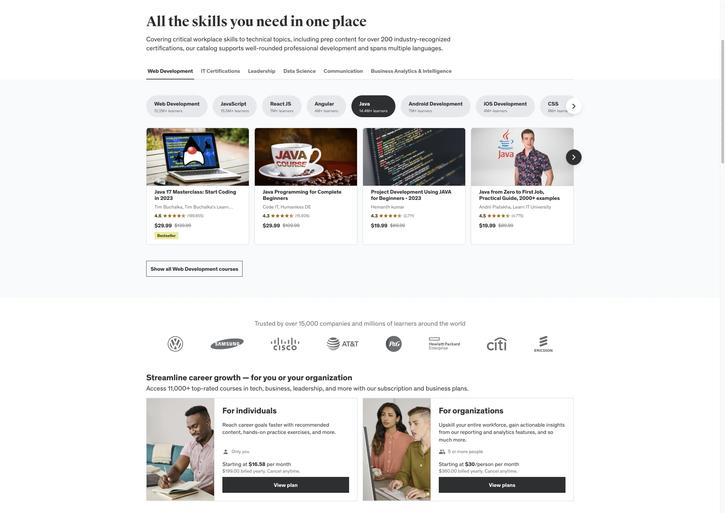Task type: vqa. For each thing, say whether or not it's contained in the screenshot.
Carousel element on the top of the page
yes



Task type: locate. For each thing, give the bounding box(es) containing it.
in inside streamline career growth — for you or your organization access 11,000+ top-rated courses in tech, business, leadership, and more with our subscription and business plans.
[[243, 384, 249, 392]]

2 anytime. from the left
[[500, 468, 518, 474]]

1 horizontal spatial beginners
[[379, 195, 404, 201]]

to
[[239, 35, 245, 43], [516, 188, 521, 195]]

1 horizontal spatial from
[[491, 188, 503, 195]]

more. up 5 or more people
[[453, 436, 467, 443]]

-
[[405, 195, 408, 201]]

and inside reach career goals faster with recommended content, hands-on practice exercises, and more.
[[312, 429, 321, 435]]

2 view from the left
[[489, 481, 501, 488]]

11,000+
[[168, 384, 190, 392]]

using
[[424, 188, 438, 195]]

2 vertical spatial our
[[451, 429, 459, 435]]

more right 5
[[457, 449, 468, 455]]

0 horizontal spatial career
[[189, 372, 212, 383]]

17
[[166, 188, 172, 195]]

content,
[[222, 429, 242, 435]]

1 anytime. from the left
[[283, 468, 300, 474]]

topics,
[[273, 35, 292, 43]]

over up spans
[[367, 35, 380, 43]]

2 horizontal spatial our
[[451, 429, 459, 435]]

intelligence
[[423, 67, 452, 74]]

1 horizontal spatial per
[[495, 461, 503, 467]]

0 horizontal spatial to
[[239, 35, 245, 43]]

cancel up view plan at the bottom left of the page
[[267, 468, 282, 474]]

our down the "upskill"
[[451, 429, 459, 435]]

development inside ios development 4m+ learners
[[494, 100, 527, 107]]

starting up $199.00
[[222, 461, 242, 467]]

1 7m+ from the left
[[270, 108, 278, 113]]

plans
[[502, 481, 516, 488]]

business
[[371, 67, 393, 74]]

2 yearly. from the left
[[471, 468, 484, 474]]

and down "workforce,"
[[483, 429, 492, 435]]

1 vertical spatial to
[[516, 188, 521, 195]]

1 vertical spatial with
[[284, 421, 294, 428]]

next image
[[569, 101, 579, 112], [569, 152, 579, 162]]

1 horizontal spatial 7m+
[[409, 108, 417, 113]]

0 vertical spatial or
[[278, 372, 286, 383]]

more. inside the upskill your entire workforce, gain actionable insights from our reporting and analytics features, and so much more.
[[453, 436, 467, 443]]

1 month from the left
[[276, 461, 291, 467]]

your up reporting
[[456, 421, 466, 428]]

0 vertical spatial in
[[291, 13, 303, 30]]

with inside reach career goals faster with recommended content, hands-on practice exercises, and more.
[[284, 421, 294, 428]]

development down certifications,
[[160, 67, 193, 74]]

0 horizontal spatial cancel
[[267, 468, 282, 474]]

starting
[[222, 461, 242, 467], [439, 461, 458, 467]]

much
[[439, 436, 452, 443]]

actionable
[[520, 421, 545, 428]]

upskill your entire workforce, gain actionable insights from our reporting and analytics features, and so much more.
[[439, 421, 565, 443]]

2 horizontal spatial in
[[291, 13, 303, 30]]

per right /person
[[495, 461, 503, 467]]

2 billed from the left
[[458, 468, 470, 474]]

1 horizontal spatial in
[[243, 384, 249, 392]]

career up hands-
[[239, 421, 254, 428]]

5 or more people
[[448, 449, 483, 455]]

and left so
[[538, 429, 547, 435]]

4m+ inside ios development 4m+ learners
[[484, 108, 492, 113]]

analytics
[[494, 429, 514, 435]]

analytics
[[394, 67, 417, 74]]

1 horizontal spatial anytime.
[[500, 468, 518, 474]]

att&t logo image
[[327, 337, 359, 350]]

1 horizontal spatial for
[[439, 406, 451, 416]]

1 vertical spatial skills
[[224, 35, 238, 43]]

leadership
[[248, 67, 276, 74]]

yearly. inside starting at $16.58 per month $199.00 billed yearly. cancel anytime.
[[253, 468, 266, 474]]

0 horizontal spatial more.
[[322, 429, 336, 435]]

skills up workplace
[[192, 13, 228, 30]]

and down organization
[[326, 384, 336, 392]]

2 vertical spatial in
[[243, 384, 249, 392]]

for for for organizations
[[439, 406, 451, 416]]

you up the business,
[[263, 372, 277, 383]]

in up including
[[291, 13, 303, 30]]

java left zero
[[479, 188, 490, 195]]

14.4m+
[[359, 108, 372, 113]]

more. inside reach career goals faster with recommended content, hands-on practice exercises, and more.
[[322, 429, 336, 435]]

0 vertical spatial web
[[148, 67, 159, 74]]

1 vertical spatial your
[[456, 421, 466, 428]]

project development using java for beginners - 2023 link
[[371, 188, 451, 201]]

css
[[548, 100, 559, 107]]

0 vertical spatial courses
[[219, 265, 238, 272]]

more
[[338, 384, 352, 392], [457, 449, 468, 455]]

workplace
[[193, 35, 222, 43]]

beginners inside java programming for complete beginners
[[263, 195, 288, 201]]

react js 7m+ learners
[[270, 100, 294, 113]]

java inside java from zero to first job, practical guide, 2000+ examples
[[479, 188, 490, 195]]

1 vertical spatial from
[[439, 429, 450, 435]]

per right the $16.58 in the left of the page
[[267, 461, 275, 467]]

view left plan
[[274, 481, 286, 488]]

learners inside "java 14.4m+ learners"
[[373, 108, 388, 113]]

hewlett packard enterprise logo image
[[429, 337, 460, 350]]

angular
[[315, 100, 334, 107]]

0 horizontal spatial your
[[287, 372, 304, 383]]

you up the technical
[[230, 13, 254, 30]]

0 vertical spatial more
[[338, 384, 352, 392]]

leadership,
[[293, 384, 324, 392]]

starting inside starting at $16.58 per month $199.00 billed yearly. cancel anytime.
[[222, 461, 242, 467]]

over right "by"
[[285, 320, 297, 327]]

0 vertical spatial career
[[189, 372, 212, 383]]

our down critical
[[186, 44, 195, 52]]

our left "subscription"
[[367, 384, 376, 392]]

career for reach
[[239, 421, 254, 428]]

1 next image from the top
[[569, 101, 579, 112]]

web up '12.2m+'
[[154, 100, 165, 107]]

7m+ inside 'android development 7m+ learners'
[[409, 108, 417, 113]]

java up 14.4m+ on the top of page
[[359, 100, 370, 107]]

1 horizontal spatial view
[[489, 481, 501, 488]]

in inside the java 17 masterclass: start coding in 2023
[[155, 195, 159, 201]]

features,
[[516, 429, 537, 435]]

1 view from the left
[[274, 481, 286, 488]]

0 vertical spatial from
[[491, 188, 503, 195]]

0 vertical spatial next image
[[569, 101, 579, 112]]

development inside project development using java for beginners - 2023
[[390, 188, 423, 195]]

for right —
[[251, 372, 261, 383]]

1 billed from the left
[[241, 468, 252, 474]]

at left the $16.58 in the left of the page
[[243, 461, 247, 467]]

learners inside react js 7m+ learners
[[279, 108, 294, 113]]

reach career goals faster with recommended content, hands-on practice exercises, and more.
[[222, 421, 336, 435]]

for up reach
[[222, 406, 234, 416]]

and
[[358, 44, 369, 52], [352, 320, 362, 327], [326, 384, 336, 392], [414, 384, 424, 392], [312, 429, 321, 435], [483, 429, 492, 435], [538, 429, 547, 435]]

view for for organizations
[[489, 481, 501, 488]]

in left 17
[[155, 195, 159, 201]]

java left programming in the left of the page
[[263, 188, 273, 195]]

courses
[[219, 265, 238, 272], [220, 384, 242, 392]]

1 horizontal spatial more
[[457, 449, 468, 455]]

web development button
[[146, 63, 194, 79]]

for inside streamline career growth — for you or your organization access 11,000+ top-rated courses in tech, business, leadership, and more with our subscription and business plans.
[[251, 372, 261, 383]]

1 horizontal spatial the
[[439, 320, 449, 327]]

or right 5
[[452, 449, 456, 455]]

career inside streamline career growth — for you or your organization access 11,000+ top-rated courses in tech, business, leadership, and more with our subscription and business plans.
[[189, 372, 212, 383]]

on
[[260, 429, 266, 435]]

java
[[439, 188, 451, 195]]

for right content
[[358, 35, 366, 43]]

0 horizontal spatial in
[[155, 195, 159, 201]]

your up the leadership,
[[287, 372, 304, 383]]

java inside java programming for complete beginners
[[263, 188, 273, 195]]

millions
[[364, 320, 386, 327]]

7m+ down android
[[409, 108, 417, 113]]

billed inside starting at $16.58 per month $199.00 billed yearly. cancel anytime.
[[241, 468, 252, 474]]

angular 4m+ learners
[[315, 100, 338, 113]]

our
[[186, 44, 195, 52], [367, 384, 376, 392], [451, 429, 459, 435]]

from left zero
[[491, 188, 503, 195]]

0 horizontal spatial yearly.
[[253, 468, 266, 474]]

0 horizontal spatial anytime.
[[283, 468, 300, 474]]

content
[[335, 35, 357, 43]]

web inside web development 12.2m+ learners
[[154, 100, 165, 107]]

web for web development 12.2m+ learners
[[154, 100, 165, 107]]

development up '12.2m+'
[[167, 100, 200, 107]]

0 vertical spatial our
[[186, 44, 195, 52]]

topic filters element
[[146, 95, 582, 117]]

development right ios on the top of the page
[[494, 100, 527, 107]]

next image for carousel element
[[569, 152, 579, 162]]

web inside button
[[148, 67, 159, 74]]

billed down the $16.58 in the left of the page
[[241, 468, 252, 474]]

9m+
[[548, 108, 556, 113]]

and left spans
[[358, 44, 369, 52]]

career inside reach career goals faster with recommended content, hands-on practice exercises, and more.
[[239, 421, 254, 428]]

java 17 masterclass: start coding in 2023
[[155, 188, 236, 201]]

0 vertical spatial more.
[[322, 429, 336, 435]]

in for 2023
[[155, 195, 159, 201]]

web down certifications,
[[148, 67, 159, 74]]

in down —
[[243, 384, 249, 392]]

1 2023 from the left
[[160, 195, 173, 201]]

0 vertical spatial your
[[287, 372, 304, 383]]

2 per from the left
[[495, 461, 503, 467]]

0 horizontal spatial for
[[222, 406, 234, 416]]

java inside "java 14.4m+ learners"
[[359, 100, 370, 107]]

2 at from the left
[[459, 461, 464, 467]]

1 horizontal spatial or
[[452, 449, 456, 455]]

0 vertical spatial you
[[230, 13, 254, 30]]

1 horizontal spatial month
[[504, 461, 519, 467]]

at inside starting at $30 /person per month $360.00 billed yearly. cancel anytime.
[[459, 461, 464, 467]]

from up much
[[439, 429, 450, 435]]

spans
[[370, 44, 387, 52]]

view left plans
[[489, 481, 501, 488]]

per inside starting at $30 /person per month $360.00 billed yearly. cancel anytime.
[[495, 461, 503, 467]]

1 horizontal spatial more.
[[453, 436, 467, 443]]

ericsson logo image
[[535, 336, 553, 352]]

2 starting from the left
[[439, 461, 458, 467]]

4m+
[[315, 108, 323, 113], [484, 108, 492, 113]]

0 horizontal spatial per
[[267, 461, 275, 467]]

to left first
[[516, 188, 521, 195]]

skills inside covering critical workplace skills to technical topics, including prep content for over 200 industry-recognized certifications, our catalog supports well-rounded professional development and spans multiple languages.
[[224, 35, 238, 43]]

development for project development using java for beginners - 2023
[[390, 188, 423, 195]]

0 horizontal spatial more
[[338, 384, 352, 392]]

1 yearly. from the left
[[253, 468, 266, 474]]

7m+ down react
[[270, 108, 278, 113]]

2 next image from the top
[[569, 152, 579, 162]]

and down 'recommended'
[[312, 429, 321, 435]]

1 4m+ from the left
[[315, 108, 323, 113]]

anytime. up plans
[[500, 468, 518, 474]]

java
[[359, 100, 370, 107], [155, 188, 165, 195], [263, 188, 273, 195], [479, 188, 490, 195]]

next image inside topic filters element
[[569, 101, 579, 112]]

1 horizontal spatial yearly.
[[471, 468, 484, 474]]

1 vertical spatial more
[[457, 449, 468, 455]]

2 month from the left
[[504, 461, 519, 467]]

1 horizontal spatial at
[[459, 461, 464, 467]]

from inside java from zero to first job, practical guide, 2000+ examples
[[491, 188, 503, 195]]

0 horizontal spatial billed
[[241, 468, 252, 474]]

development left the using
[[390, 188, 423, 195]]

1 per from the left
[[267, 461, 275, 467]]

1 vertical spatial you
[[263, 372, 277, 383]]

more down organization
[[338, 384, 352, 392]]

the left the world
[[439, 320, 449, 327]]

at left $30
[[459, 461, 464, 467]]

starting up $360.00
[[439, 461, 458, 467]]

including
[[293, 35, 319, 43]]

java for java 17 masterclass: start coding in 2023
[[155, 188, 165, 195]]

skills
[[192, 13, 228, 30], [224, 35, 238, 43]]

1 vertical spatial our
[[367, 384, 376, 392]]

starting at $16.58 per month $199.00 billed yearly. cancel anytime.
[[222, 461, 300, 474]]

2 for from the left
[[439, 406, 451, 416]]

start
[[205, 188, 217, 195]]

for up the "upskill"
[[439, 406, 451, 416]]

1 horizontal spatial 4m+
[[484, 108, 492, 113]]

yearly. down $30
[[471, 468, 484, 474]]

0 horizontal spatial at
[[243, 461, 247, 467]]

at for $30
[[459, 461, 464, 467]]

individuals
[[236, 406, 277, 416]]

0 horizontal spatial our
[[186, 44, 195, 52]]

growth
[[214, 372, 241, 383]]

yearly. down the $16.58 in the left of the page
[[253, 468, 266, 474]]

billed down $30
[[458, 468, 470, 474]]

0 horizontal spatial 4m+
[[315, 108, 323, 113]]

development right android
[[430, 100, 463, 107]]

1 at from the left
[[243, 461, 247, 467]]

faster
[[269, 421, 282, 428]]

or up the business,
[[278, 372, 286, 383]]

cancel down /person
[[485, 468, 499, 474]]

0 horizontal spatial 2023
[[160, 195, 173, 201]]

view
[[274, 481, 286, 488], [489, 481, 501, 488]]

200
[[381, 35, 393, 43]]

hands-
[[243, 429, 260, 435]]

small image
[[222, 449, 229, 455]]

0 horizontal spatial month
[[276, 461, 291, 467]]

development for web development 12.2m+ learners
[[167, 100, 200, 107]]

your inside streamline career growth — for you or your organization access 11,000+ top-rated courses in tech, business, leadership, and more with our subscription and business plans.
[[287, 372, 304, 383]]

java left 17
[[155, 188, 165, 195]]

1 cancel from the left
[[267, 468, 282, 474]]

small image
[[439, 449, 446, 455]]

next image inside carousel element
[[569, 152, 579, 162]]

or inside streamline career growth — for you or your organization access 11,000+ top-rated courses in tech, business, leadership, and more with our subscription and business plans.
[[278, 372, 286, 383]]

1 horizontal spatial career
[[239, 421, 254, 428]]

month
[[276, 461, 291, 467], [504, 461, 519, 467]]

0 horizontal spatial 7m+
[[270, 108, 278, 113]]

1 vertical spatial in
[[155, 195, 159, 201]]

1 horizontal spatial starting
[[439, 461, 458, 467]]

month inside starting at $16.58 per month $199.00 billed yearly. cancel anytime.
[[276, 461, 291, 467]]

7m+
[[270, 108, 278, 113], [409, 108, 417, 113]]

1 horizontal spatial over
[[367, 35, 380, 43]]

for left the complete
[[310, 188, 316, 195]]

1 starting from the left
[[222, 461, 242, 467]]

web for web development
[[148, 67, 159, 74]]

1 horizontal spatial billed
[[458, 468, 470, 474]]

1 vertical spatial next image
[[569, 152, 579, 162]]

4m+ down ios on the top of the page
[[484, 108, 492, 113]]

development inside button
[[160, 67, 193, 74]]

learners inside the css 9m+ learners
[[557, 108, 572, 113]]

to up supports
[[239, 35, 245, 43]]

0 vertical spatial with
[[354, 384, 366, 392]]

insights
[[546, 421, 565, 428]]

your inside the upskill your entire workforce, gain actionable insights from our reporting and analytics features, and so much more.
[[456, 421, 466, 428]]

data science button
[[282, 63, 317, 79]]

4m+ down "angular"
[[315, 108, 323, 113]]

to inside java from zero to first job, practical guide, 2000+ examples
[[516, 188, 521, 195]]

the up critical
[[168, 13, 189, 30]]

1 horizontal spatial your
[[456, 421, 466, 428]]

for left -
[[371, 195, 378, 201]]

world
[[450, 320, 466, 327]]

anytime. up plan
[[283, 468, 300, 474]]

month up plans
[[504, 461, 519, 467]]

1 horizontal spatial with
[[354, 384, 366, 392]]

1 vertical spatial career
[[239, 421, 254, 428]]

for individuals
[[222, 406, 277, 416]]

1 beginners from the left
[[263, 195, 288, 201]]

1 horizontal spatial to
[[516, 188, 521, 195]]

the
[[168, 13, 189, 30], [439, 320, 449, 327]]

java inside the java 17 masterclass: start coding in 2023
[[155, 188, 165, 195]]

development right all at the bottom of the page
[[185, 265, 218, 272]]

java 14.4m+ learners
[[359, 100, 388, 113]]

1 horizontal spatial 2023
[[409, 195, 421, 201]]

0 horizontal spatial starting
[[222, 461, 242, 467]]

cancel inside starting at $16.58 per month $199.00 billed yearly. cancel anytime.
[[267, 468, 282, 474]]

month up view plan at the bottom left of the page
[[276, 461, 291, 467]]

1 for from the left
[[222, 406, 234, 416]]

2 cancel from the left
[[485, 468, 499, 474]]

0 horizontal spatial the
[[168, 13, 189, 30]]

0 vertical spatial to
[[239, 35, 245, 43]]

1 horizontal spatial cancel
[[485, 468, 499, 474]]

0 horizontal spatial beginners
[[263, 195, 288, 201]]

web right all at the bottom of the page
[[172, 265, 184, 272]]

2 4m+ from the left
[[484, 108, 492, 113]]

7m+ inside react js 7m+ learners
[[270, 108, 278, 113]]

subscription
[[378, 384, 412, 392]]

per inside starting at $16.58 per month $199.00 billed yearly. cancel anytime.
[[267, 461, 275, 467]]

0 horizontal spatial or
[[278, 372, 286, 383]]

0 horizontal spatial with
[[284, 421, 294, 428]]

rated
[[204, 384, 218, 392]]

1 vertical spatial web
[[154, 100, 165, 107]]

you right only
[[242, 449, 250, 455]]

learners
[[168, 108, 183, 113], [235, 108, 249, 113], [279, 108, 294, 113], [324, 108, 338, 113], [373, 108, 388, 113], [418, 108, 432, 113], [493, 108, 507, 113], [557, 108, 572, 113], [394, 320, 417, 327]]

web
[[148, 67, 159, 74], [154, 100, 165, 107], [172, 265, 184, 272]]

2 2023 from the left
[[409, 195, 421, 201]]

0 horizontal spatial view
[[274, 481, 286, 488]]

at inside starting at $16.58 per month $199.00 billed yearly. cancel anytime.
[[243, 461, 247, 467]]

you inside streamline career growth — for you or your organization access 11,000+ top-rated courses in tech, business, leadership, and more with our subscription and business plans.
[[263, 372, 277, 383]]

1 vertical spatial over
[[285, 320, 297, 327]]

more. down 'recommended'
[[322, 429, 336, 435]]

career up "top-"
[[189, 372, 212, 383]]

from
[[491, 188, 503, 195], [439, 429, 450, 435]]

2 7m+ from the left
[[409, 108, 417, 113]]

1 vertical spatial or
[[452, 449, 456, 455]]

skills up supports
[[224, 35, 238, 43]]

android
[[409, 100, 429, 107]]

and left millions
[[352, 320, 362, 327]]

it certifications button
[[200, 63, 241, 79]]

starting inside starting at $30 /person per month $360.00 billed yearly. cancel anytime.
[[439, 461, 458, 467]]

for
[[358, 35, 366, 43], [310, 188, 316, 195], [371, 195, 378, 201], [251, 372, 261, 383]]

7m+ for react js
[[270, 108, 278, 113]]

1 horizontal spatial our
[[367, 384, 376, 392]]

web development
[[148, 67, 193, 74]]

development
[[160, 67, 193, 74], [167, 100, 200, 107], [430, 100, 463, 107], [494, 100, 527, 107], [390, 188, 423, 195], [185, 265, 218, 272]]

from inside the upskill your entire workforce, gain actionable insights from our reporting and analytics features, and so much more.
[[439, 429, 450, 435]]

development inside 'android development 7m+ learners'
[[430, 100, 463, 107]]

only
[[232, 449, 241, 455]]

1 vertical spatial more.
[[453, 436, 467, 443]]

0 vertical spatial the
[[168, 13, 189, 30]]

0 vertical spatial over
[[367, 35, 380, 43]]

development inside web development 12.2m+ learners
[[167, 100, 200, 107]]

1 vertical spatial courses
[[220, 384, 242, 392]]

2 beginners from the left
[[379, 195, 404, 201]]

0 horizontal spatial from
[[439, 429, 450, 435]]



Task type: describe. For each thing, give the bounding box(es) containing it.
development for web development
[[160, 67, 193, 74]]

for inside covering critical workplace skills to technical topics, including prep content for over 200 industry-recognized certifications, our catalog supports well-rounded professional development and spans multiple languages.
[[358, 35, 366, 43]]

guide,
[[502, 195, 518, 201]]

cancel inside starting at $30 /person per month $360.00 billed yearly. cancel anytime.
[[485, 468, 499, 474]]

view plans link
[[439, 477, 566, 493]]

business analytics & intelligence
[[371, 67, 452, 74]]

next image for topic filters element on the top of the page
[[569, 101, 579, 112]]

reporting
[[460, 429, 482, 435]]

business,
[[265, 384, 292, 392]]

leadership button
[[247, 63, 277, 79]]

for inside project development using java for beginners - 2023
[[371, 195, 378, 201]]

learners inside web development 12.2m+ learners
[[168, 108, 183, 113]]

javascript
[[221, 100, 246, 107]]

trusted
[[255, 320, 276, 327]]

js
[[286, 100, 291, 107]]

supports
[[219, 44, 244, 52]]

starting for $30
[[439, 461, 458, 467]]

business analytics & intelligence button
[[370, 63, 453, 79]]

anytime. inside starting at $30 /person per month $360.00 billed yearly. cancel anytime.
[[500, 468, 518, 474]]

yearly. inside starting at $30 /person per month $360.00 billed yearly. cancel anytime.
[[471, 468, 484, 474]]

2000+
[[519, 195, 535, 201]]

rounded
[[259, 44, 283, 52]]

catalog
[[197, 44, 217, 52]]

by
[[277, 320, 284, 327]]

workforce,
[[483, 421, 508, 428]]

$360.00
[[439, 468, 457, 474]]

beginners inside project development using java for beginners - 2023
[[379, 195, 404, 201]]

multiple
[[388, 44, 411, 52]]

coding
[[218, 188, 236, 195]]

need
[[256, 13, 288, 30]]

procter & gamble logo image
[[386, 336, 402, 352]]

all
[[166, 265, 171, 272]]

starting at $30 /person per month $360.00 billed yearly. cancel anytime.
[[439, 461, 519, 474]]

15,000
[[299, 320, 318, 327]]

java for java from zero to first job, practical guide, 2000+ examples
[[479, 188, 490, 195]]

show
[[151, 265, 165, 272]]

with inside streamline career growth — for you or your organization access 11,000+ top-rated courses in tech, business, leadership, and more with our subscription and business plans.
[[354, 384, 366, 392]]

css 9m+ learners
[[548, 100, 572, 113]]

covering
[[146, 35, 171, 43]]

our inside covering critical workplace skills to technical topics, including prep content for over 200 industry-recognized certifications, our catalog supports well-rounded professional development and spans multiple languages.
[[186, 44, 195, 52]]

and left business
[[414, 384, 424, 392]]

project development using java for beginners - 2023
[[371, 188, 451, 201]]

well-
[[245, 44, 259, 52]]

communication
[[324, 67, 363, 74]]

top-
[[192, 384, 204, 392]]

data
[[283, 67, 295, 74]]

entire
[[468, 421, 481, 428]]

view plans
[[489, 481, 516, 488]]

so
[[548, 429, 553, 435]]

business
[[426, 384, 451, 392]]

java for java programming for complete beginners
[[263, 188, 273, 195]]

2023 inside the java 17 masterclass: start coding in 2023
[[160, 195, 173, 201]]

—
[[243, 372, 249, 383]]

android development 7m+ learners
[[409, 100, 463, 113]]

$16.58
[[249, 461, 266, 467]]

science
[[296, 67, 316, 74]]

java from zero to first job, practical guide, 2000+ examples link
[[479, 188, 560, 201]]

2 vertical spatial you
[[242, 449, 250, 455]]

development for ios development 4m+ learners
[[494, 100, 527, 107]]

prep
[[321, 35, 334, 43]]

view plan
[[274, 481, 298, 488]]

career for streamline
[[189, 372, 212, 383]]

7m+ for android development
[[409, 108, 417, 113]]

0 horizontal spatial over
[[285, 320, 297, 327]]

plans.
[[452, 384, 469, 392]]

examples
[[537, 195, 560, 201]]

for inside java programming for complete beginners
[[310, 188, 316, 195]]

starting for $16.58
[[222, 461, 242, 467]]

place
[[332, 13, 367, 30]]

citi logo image
[[487, 337, 508, 350]]

java from zero to first job, practical guide, 2000+ examples
[[479, 188, 560, 201]]

of
[[387, 320, 393, 327]]

all the skills you need in one place
[[146, 13, 367, 30]]

ios
[[484, 100, 493, 107]]

billed inside starting at $30 /person per month $360.00 billed yearly. cancel anytime.
[[458, 468, 470, 474]]

courses inside streamline career growth — for you or your organization access 11,000+ top-rated courses in tech, business, leadership, and more with our subscription and business plans.
[[220, 384, 242, 392]]

show all web development courses
[[151, 265, 238, 272]]

access
[[146, 384, 166, 392]]

2 vertical spatial web
[[172, 265, 184, 272]]

reach
[[222, 421, 237, 428]]

organization
[[305, 372, 352, 383]]

for for for individuals
[[222, 406, 234, 416]]

java programming for complete beginners link
[[263, 188, 342, 201]]

web development 12.2m+ learners
[[154, 100, 200, 113]]

4m+ inside angular 4m+ learners
[[315, 108, 323, 113]]

anytime. inside starting at $16.58 per month $199.00 billed yearly. cancel anytime.
[[283, 468, 300, 474]]

0 vertical spatial skills
[[192, 13, 228, 30]]

development for android development 7m+ learners
[[430, 100, 463, 107]]

companies
[[320, 320, 350, 327]]

12.2m+
[[154, 108, 167, 113]]

exercises,
[[288, 429, 311, 435]]

our inside streamline career growth — for you or your organization access 11,000+ top-rated courses in tech, business, leadership, and more with our subscription and business plans.
[[367, 384, 376, 392]]

project
[[371, 188, 389, 195]]

our inside the upskill your entire workforce, gain actionable insights from our reporting and analytics features, and so much more.
[[451, 429, 459, 435]]

and inside covering critical workplace skills to technical topics, including prep content for over 200 industry-recognized certifications, our catalog supports well-rounded professional development and spans multiple languages.
[[358, 44, 369, 52]]

month inside starting at $30 /person per month $360.00 billed yearly. cancel anytime.
[[504, 461, 519, 467]]

it
[[201, 67, 205, 74]]

learners inside 'android development 7m+ learners'
[[418, 108, 432, 113]]

samsung logo image
[[210, 338, 244, 349]]

show all web development courses link
[[146, 261, 243, 277]]

industry-
[[394, 35, 420, 43]]

cisco logo image
[[271, 337, 300, 350]]

learners inside javascript 15.5m+ learners
[[235, 108, 249, 113]]

it certifications
[[201, 67, 240, 74]]

technical
[[246, 35, 272, 43]]

plan
[[287, 481, 298, 488]]

to inside covering critical workplace skills to technical topics, including prep content for over 200 industry-recognized certifications, our catalog supports well-rounded professional development and spans multiple languages.
[[239, 35, 245, 43]]

complete
[[318, 188, 342, 195]]

streamline
[[146, 372, 187, 383]]

$30
[[465, 461, 475, 467]]

zero
[[504, 188, 515, 195]]

volkswagen logo image
[[168, 336, 183, 352]]

view for for individuals
[[274, 481, 286, 488]]

carousel element
[[146, 128, 582, 245]]

over inside covering critical workplace skills to technical topics, including prep content for over 200 industry-recognized certifications, our catalog supports well-rounded professional development and spans multiple languages.
[[367, 35, 380, 43]]

learners inside angular 4m+ learners
[[324, 108, 338, 113]]

data science
[[283, 67, 316, 74]]

more inside streamline career growth — for you or your organization access 11,000+ top-rated courses in tech, business, leadership, and more with our subscription and business plans.
[[338, 384, 352, 392]]

job,
[[534, 188, 544, 195]]

recognized
[[420, 35, 451, 43]]

at for $16.58
[[243, 461, 247, 467]]

5
[[448, 449, 451, 455]]

2023 inside project development using java for beginners - 2023
[[409, 195, 421, 201]]

learners inside ios development 4m+ learners
[[493, 108, 507, 113]]

development
[[320, 44, 357, 52]]

in for one
[[291, 13, 303, 30]]

/person
[[475, 461, 494, 467]]

java for java 14.4m+ learners
[[359, 100, 370, 107]]

$199.00
[[222, 468, 240, 474]]

only you
[[232, 449, 250, 455]]

&
[[418, 67, 422, 74]]

1 vertical spatial the
[[439, 320, 449, 327]]



